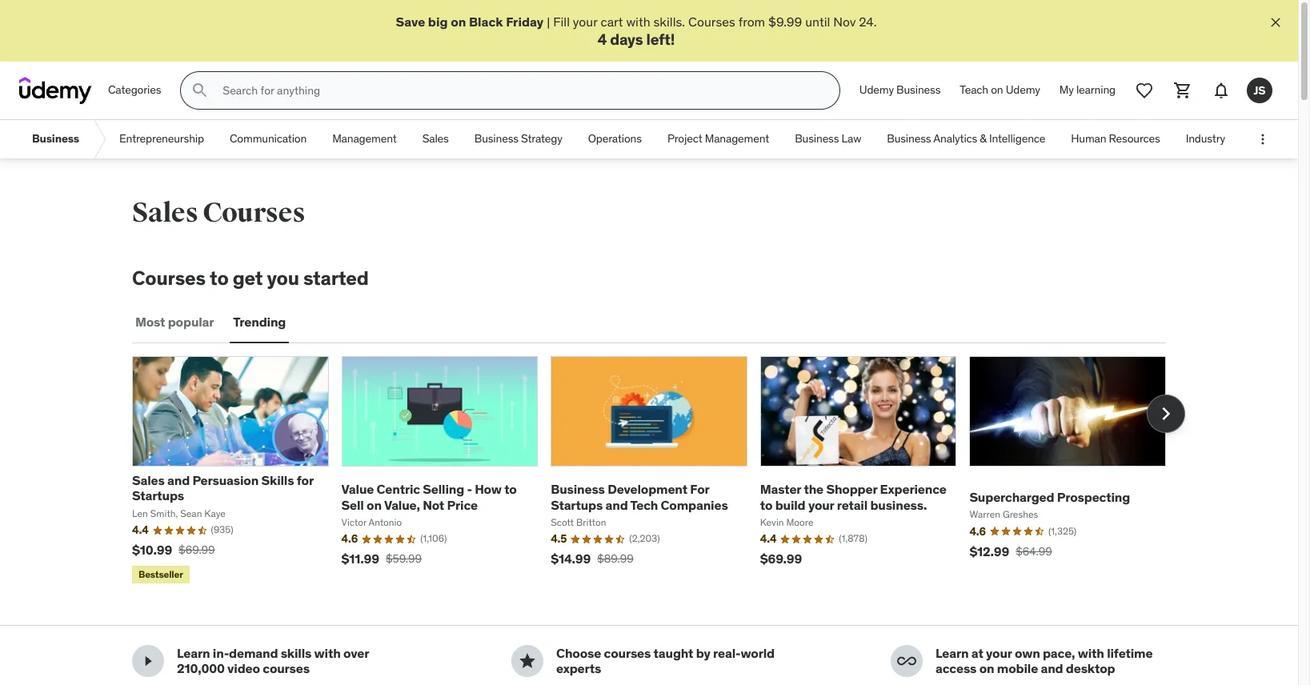 Task type: locate. For each thing, give the bounding box(es) containing it.
wishlist image
[[1135, 81, 1154, 100]]

1 medium image from the left
[[138, 652, 158, 671]]

udemy left my
[[1006, 83, 1040, 97]]

courses up the courses to get you started on the left top of page
[[203, 196, 305, 230]]

courses left taught
[[604, 645, 651, 661]]

with
[[626, 14, 650, 30], [314, 645, 341, 661], [1078, 645, 1104, 661]]

on
[[451, 14, 466, 30], [991, 83, 1003, 97], [367, 497, 382, 513], [979, 661, 994, 677]]

0 vertical spatial courses
[[688, 14, 735, 30]]

2 medium image from the left
[[518, 652, 537, 671]]

business analytics & intelligence link
[[874, 120, 1058, 159]]

with up the days on the left top of page
[[626, 14, 650, 30]]

courses right video at the left bottom of the page
[[263, 661, 310, 677]]

management
[[332, 132, 397, 146], [705, 132, 769, 146]]

arrow pointing to subcategory menu links image
[[92, 120, 106, 159]]

most popular
[[135, 314, 214, 330]]

pace,
[[1043, 645, 1075, 661]]

courses up most popular
[[132, 266, 206, 291]]

0 vertical spatial your
[[573, 14, 598, 30]]

learn left the at
[[936, 645, 969, 661]]

1 horizontal spatial learn
[[936, 645, 969, 661]]

startups
[[132, 488, 184, 504], [551, 497, 603, 513]]

sales for sales and persuasion skills for startups
[[132, 472, 165, 488]]

0 horizontal spatial and
[[167, 472, 190, 488]]

0 vertical spatial and
[[167, 472, 190, 488]]

learn left 'in-'
[[177, 645, 210, 661]]

0 horizontal spatial udemy
[[859, 83, 894, 97]]

to left the build at the right bottom
[[760, 497, 773, 513]]

startups inside business development for startups and tech companies
[[551, 497, 603, 513]]

to inside value centric selling - how to sell on value, not price
[[504, 481, 517, 497]]

courses
[[604, 645, 651, 661], [263, 661, 310, 677]]

medium image left experts
[[518, 652, 537, 671]]

operations
[[588, 132, 642, 146]]

$9.99
[[768, 14, 802, 30]]

udemy inside "link"
[[1006, 83, 1040, 97]]

most popular button
[[132, 303, 217, 342]]

0 horizontal spatial your
[[573, 14, 598, 30]]

sales down entrepreneurship link at the top left
[[132, 196, 198, 230]]

and left 'persuasion'
[[167, 472, 190, 488]]

categories button
[[98, 71, 171, 110]]

medium image
[[897, 652, 916, 671]]

sales inside sales and persuasion skills for startups
[[132, 472, 165, 488]]

business left tech
[[551, 481, 605, 497]]

trending
[[233, 314, 286, 330]]

your right fill
[[573, 14, 598, 30]]

the
[[804, 481, 824, 497]]

business analytics & intelligence
[[887, 132, 1046, 146]]

tech
[[630, 497, 658, 513]]

to left get
[[210, 266, 229, 291]]

startups left 'persuasion'
[[132, 488, 184, 504]]

1 management from the left
[[332, 132, 397, 146]]

started
[[303, 266, 369, 291]]

sales and persuasion skills for startups link
[[132, 472, 313, 504]]

0 horizontal spatial management
[[332, 132, 397, 146]]

business link
[[19, 120, 92, 159]]

friday
[[506, 14, 544, 30]]

business inside business development for startups and tech companies
[[551, 481, 605, 497]]

more subcategory menu links image
[[1255, 131, 1271, 147]]

courses inside save big on black friday | fill your cart with skills. courses from $9.99 until nov 24. 4 days left!
[[688, 14, 735, 30]]

2 vertical spatial your
[[986, 645, 1012, 661]]

learn inside "learn in-demand skills with over 210,000 video courses"
[[177, 645, 210, 661]]

0 horizontal spatial learn
[[177, 645, 210, 661]]

in-
[[213, 645, 229, 661]]

management link
[[319, 120, 409, 159]]

notifications image
[[1212, 81, 1231, 100]]

2 horizontal spatial to
[[760, 497, 773, 513]]

medium image for choose
[[518, 652, 537, 671]]

own
[[1015, 645, 1040, 661]]

2 udemy from the left
[[1006, 83, 1040, 97]]

1 vertical spatial and
[[605, 497, 628, 513]]

and left tech
[[605, 497, 628, 513]]

fill
[[553, 14, 570, 30]]

entrepreneurship link
[[106, 120, 217, 159]]

real-
[[713, 645, 741, 661]]

2 vertical spatial sales
[[132, 472, 165, 488]]

courses
[[688, 14, 735, 30], [203, 196, 305, 230], [132, 266, 206, 291]]

with inside learn at your own pace, with lifetime access on mobile and desktop
[[1078, 645, 1104, 661]]

sales courses
[[132, 196, 305, 230]]

1 horizontal spatial udemy
[[1006, 83, 1040, 97]]

business law link
[[782, 120, 874, 159]]

2 horizontal spatial and
[[1041, 661, 1063, 677]]

on right sell
[[367, 497, 382, 513]]

master
[[760, 481, 801, 497]]

value,
[[384, 497, 420, 513]]

udemy image
[[19, 77, 92, 104]]

build
[[775, 497, 806, 513]]

human resources
[[1071, 132, 1160, 146]]

1 vertical spatial sales
[[132, 196, 198, 230]]

master the shopper experience to build your retail business.
[[760, 481, 947, 513]]

js
[[1254, 83, 1266, 97]]

sales for sales
[[422, 132, 449, 146]]

2 vertical spatial courses
[[132, 266, 206, 291]]

business left law
[[795, 132, 839, 146]]

medium image
[[138, 652, 158, 671], [518, 652, 537, 671]]

business left strategy
[[474, 132, 519, 146]]

1 horizontal spatial with
[[626, 14, 650, 30]]

&
[[980, 132, 987, 146]]

medium image for learn
[[138, 652, 158, 671]]

intelligence
[[989, 132, 1046, 146]]

not
[[423, 497, 444, 513]]

entrepreneurship
[[119, 132, 204, 146]]

learn inside learn at your own pace, with lifetime access on mobile and desktop
[[936, 645, 969, 661]]

management right project at the top right of the page
[[705, 132, 769, 146]]

how
[[475, 481, 502, 497]]

for
[[690, 481, 709, 497]]

medium image left 210,000
[[138, 652, 158, 671]]

on left mobile
[[979, 661, 994, 677]]

on right big
[[451, 14, 466, 30]]

project management link
[[655, 120, 782, 159]]

0 horizontal spatial startups
[[132, 488, 184, 504]]

1 horizontal spatial startups
[[551, 497, 603, 513]]

courses inside "learn in-demand skills with over 210,000 video courses"
[[263, 661, 310, 677]]

1 learn from the left
[[177, 645, 210, 661]]

udemy
[[859, 83, 894, 97], [1006, 83, 1040, 97]]

your inside learn at your own pace, with lifetime access on mobile and desktop
[[986, 645, 1012, 661]]

sales link
[[409, 120, 462, 159]]

your inside the master the shopper experience to build your retail business.
[[808, 497, 834, 513]]

business
[[897, 83, 941, 97], [32, 132, 79, 146], [474, 132, 519, 146], [795, 132, 839, 146], [887, 132, 931, 146], [551, 481, 605, 497]]

by
[[696, 645, 710, 661]]

courses to get you started
[[132, 266, 369, 291]]

2 horizontal spatial your
[[986, 645, 1012, 661]]

save
[[396, 14, 425, 30]]

next image
[[1153, 401, 1179, 427]]

my learning link
[[1050, 71, 1125, 110]]

your
[[573, 14, 598, 30], [808, 497, 834, 513], [986, 645, 1012, 661]]

udemy up law
[[859, 83, 894, 97]]

analytics
[[933, 132, 977, 146]]

0 horizontal spatial with
[[314, 645, 341, 661]]

management left sales link
[[332, 132, 397, 146]]

and right own on the right of the page
[[1041, 661, 1063, 677]]

1 horizontal spatial courses
[[604, 645, 651, 661]]

on right teach at the right
[[991, 83, 1003, 97]]

1 horizontal spatial medium image
[[518, 652, 537, 671]]

sales left 'persuasion'
[[132, 472, 165, 488]]

business left teach at the right
[[897, 83, 941, 97]]

your right the at
[[986, 645, 1012, 661]]

2 horizontal spatial with
[[1078, 645, 1104, 661]]

with left 'over'
[[314, 645, 341, 661]]

2 vertical spatial and
[[1041, 661, 1063, 677]]

shopping cart with 0 items image
[[1173, 81, 1193, 100]]

udemy business link
[[850, 71, 950, 110]]

to inside the master the shopper experience to build your retail business.
[[760, 497, 773, 513]]

choose
[[556, 645, 601, 661]]

1 horizontal spatial management
[[705, 132, 769, 146]]

startups left tech
[[551, 497, 603, 513]]

choose courses taught by real-world experts
[[556, 645, 775, 677]]

communication
[[230, 132, 307, 146]]

-
[[467, 481, 472, 497]]

to right how
[[504, 481, 517, 497]]

access
[[936, 661, 977, 677]]

1 horizontal spatial your
[[808, 497, 834, 513]]

to
[[210, 266, 229, 291], [504, 481, 517, 497], [760, 497, 773, 513]]

prospecting
[[1057, 489, 1130, 505]]

demand
[[229, 645, 278, 661]]

business for business analytics & intelligence
[[887, 132, 931, 146]]

udemy business
[[859, 83, 941, 97]]

0 horizontal spatial courses
[[263, 661, 310, 677]]

popular
[[168, 314, 214, 330]]

with right "pace,"
[[1078, 645, 1104, 661]]

taught
[[654, 645, 693, 661]]

1 vertical spatial your
[[808, 497, 834, 513]]

business left analytics
[[887, 132, 931, 146]]

0 horizontal spatial medium image
[[138, 652, 158, 671]]

desktop
[[1066, 661, 1115, 677]]

0 vertical spatial sales
[[422, 132, 449, 146]]

categories
[[108, 83, 161, 97]]

your right the build at the right bottom
[[808, 497, 834, 513]]

supercharged prospecting link
[[970, 489, 1130, 505]]

sales right management link
[[422, 132, 449, 146]]

2 learn from the left
[[936, 645, 969, 661]]

1 horizontal spatial to
[[504, 481, 517, 497]]

teach on udemy
[[960, 83, 1040, 97]]

development
[[608, 481, 687, 497]]

courses left from
[[688, 14, 735, 30]]

1 horizontal spatial and
[[605, 497, 628, 513]]



Task type: vqa. For each thing, say whether or not it's contained in the screenshot.
Business Strategy
yes



Task type: describe. For each thing, give the bounding box(es) containing it.
with inside save big on black friday | fill your cart with skills. courses from $9.99 until nov 24. 4 days left!
[[626, 14, 650, 30]]

and inside business development for startups and tech companies
[[605, 497, 628, 513]]

sell
[[341, 497, 364, 513]]

business for business law
[[795, 132, 839, 146]]

learn in-demand skills with over 210,000 video courses
[[177, 645, 369, 677]]

skills.
[[654, 14, 685, 30]]

value centric selling - how to sell on value, not price link
[[341, 481, 517, 513]]

companies
[[661, 497, 728, 513]]

save big on black friday | fill your cart with skills. courses from $9.99 until nov 24. 4 days left!
[[396, 14, 877, 49]]

cart
[[601, 14, 623, 30]]

human
[[1071, 132, 1106, 146]]

most
[[135, 314, 165, 330]]

4
[[598, 30, 607, 49]]

business for business strategy
[[474, 132, 519, 146]]

courses inside choose courses taught by real-world experts
[[604, 645, 651, 661]]

resources
[[1109, 132, 1160, 146]]

210,000
[[177, 661, 225, 677]]

submit search image
[[191, 81, 210, 100]]

operations link
[[575, 120, 655, 159]]

big
[[428, 14, 448, 30]]

video
[[227, 661, 260, 677]]

24.
[[859, 14, 877, 30]]

shopper
[[826, 481, 877, 497]]

on inside learn at your own pace, with lifetime access on mobile and desktop
[[979, 661, 994, 677]]

business strategy
[[474, 132, 562, 146]]

with inside "learn in-demand skills with over 210,000 video courses"
[[314, 645, 341, 661]]

your inside save big on black friday | fill your cart with skills. courses from $9.99 until nov 24. 4 days left!
[[573, 14, 598, 30]]

persuasion
[[192, 472, 259, 488]]

for
[[297, 472, 313, 488]]

skills
[[281, 645, 312, 661]]

human resources link
[[1058, 120, 1173, 159]]

teach on udemy link
[[950, 71, 1050, 110]]

project
[[667, 132, 702, 146]]

business left "arrow pointing to subcategory menu links" image
[[32, 132, 79, 146]]

my learning
[[1060, 83, 1116, 97]]

business strategy link
[[462, 120, 575, 159]]

learn at your own pace, with lifetime access on mobile and desktop
[[936, 645, 1153, 677]]

experts
[[556, 661, 601, 677]]

business development for startups and tech companies
[[551, 481, 728, 513]]

business development for startups and tech companies link
[[551, 481, 728, 513]]

sales and persuasion skills for startups
[[132, 472, 313, 504]]

1 udemy from the left
[[859, 83, 894, 97]]

supercharged
[[970, 489, 1054, 505]]

on inside teach on udemy "link"
[[991, 83, 1003, 97]]

law
[[842, 132, 861, 146]]

1 vertical spatial courses
[[203, 196, 305, 230]]

retail
[[837, 497, 868, 513]]

sales for sales courses
[[132, 196, 198, 230]]

close image
[[1268, 14, 1284, 30]]

communication link
[[217, 120, 319, 159]]

value centric selling - how to sell on value, not price
[[341, 481, 517, 513]]

learn for learn in-demand skills with over 210,000 video courses
[[177, 645, 210, 661]]

centric
[[377, 481, 420, 497]]

price
[[447, 497, 478, 513]]

experience
[[880, 481, 947, 497]]

carousel element
[[132, 356, 1185, 587]]

and inside learn at your own pace, with lifetime access on mobile and desktop
[[1041, 661, 1063, 677]]

|
[[547, 14, 550, 30]]

black
[[469, 14, 503, 30]]

lifetime
[[1107, 645, 1153, 661]]

teach
[[960, 83, 988, 97]]

days
[[610, 30, 643, 49]]

at
[[972, 645, 983, 661]]

project management
[[667, 132, 769, 146]]

business law
[[795, 132, 861, 146]]

business for business development for startups and tech companies
[[551, 481, 605, 497]]

my
[[1060, 83, 1074, 97]]

learning
[[1076, 83, 1116, 97]]

from
[[738, 14, 765, 30]]

get
[[233, 266, 263, 291]]

industry link
[[1173, 120, 1238, 159]]

master the shopper experience to build your retail business. link
[[760, 481, 947, 513]]

learn for learn at your own pace, with lifetime access on mobile and desktop
[[936, 645, 969, 661]]

startups inside sales and persuasion skills for startups
[[132, 488, 184, 504]]

business.
[[870, 497, 927, 513]]

skills
[[261, 472, 294, 488]]

nov
[[833, 14, 856, 30]]

world
[[741, 645, 775, 661]]

2 management from the left
[[705, 132, 769, 146]]

on inside save big on black friday | fill your cart with skills. courses from $9.99 until nov 24. 4 days left!
[[451, 14, 466, 30]]

strategy
[[521, 132, 562, 146]]

value
[[341, 481, 374, 497]]

mobile
[[997, 661, 1038, 677]]

and inside sales and persuasion skills for startups
[[167, 472, 190, 488]]

trending button
[[230, 303, 289, 342]]

you
[[267, 266, 299, 291]]

selling
[[423, 481, 464, 497]]

0 horizontal spatial to
[[210, 266, 229, 291]]

Search for anything text field
[[220, 77, 820, 104]]

until
[[805, 14, 830, 30]]

on inside value centric selling - how to sell on value, not price
[[367, 497, 382, 513]]

supercharged prospecting
[[970, 489, 1130, 505]]



